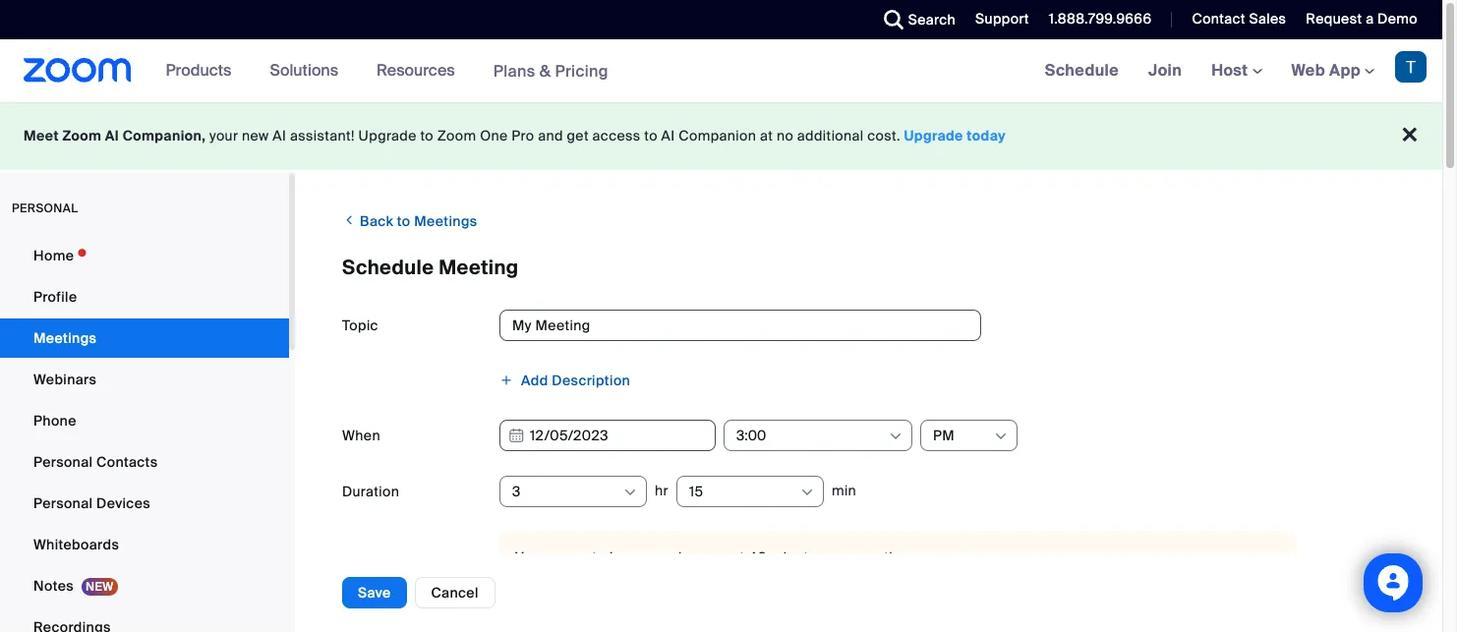 Task type: locate. For each thing, give the bounding box(es) containing it.
banner containing products
[[0, 39, 1443, 103]]

personal
[[33, 453, 93, 471], [33, 495, 93, 512]]

personal devices link
[[0, 484, 289, 523]]

&
[[540, 60, 551, 81]]

plans & pricing link
[[493, 60, 609, 81], [493, 60, 609, 81]]

support link
[[961, 0, 1034, 39], [975, 10, 1029, 28]]

access
[[593, 127, 641, 145]]

plan
[[601, 549, 630, 566]]

0 horizontal spatial ai
[[105, 127, 119, 145]]

show options image left pm
[[888, 429, 904, 444]]

1 upgrade from the left
[[358, 127, 417, 145]]

0 horizontal spatial upgrade
[[358, 127, 417, 145]]

home link
[[0, 236, 289, 275]]

personal contacts link
[[0, 442, 289, 482]]

resources button
[[377, 39, 464, 102]]

sales
[[1249, 10, 1287, 28]]

meetings up the schedule meeting
[[414, 212, 477, 230]]

personal down phone
[[33, 453, 93, 471]]

schedule link
[[1030, 39, 1134, 102]]

0 vertical spatial meetings
[[414, 212, 477, 230]]

to
[[420, 127, 434, 145], [644, 127, 658, 145], [397, 212, 411, 230]]

zoom
[[62, 127, 102, 145], [437, 127, 476, 145]]

meetings
[[414, 212, 477, 230], [33, 329, 97, 347]]

your
[[210, 127, 238, 145]]

duration
[[342, 483, 399, 501]]

schedule
[[1045, 60, 1119, 81], [342, 255, 434, 280]]

0 vertical spatial personal
[[33, 453, 93, 471]]

2 horizontal spatial show options image
[[993, 429, 1009, 444]]

0 horizontal spatial show options image
[[622, 485, 638, 501]]

ai left "companion,"
[[105, 127, 119, 145]]

personal menu menu
[[0, 236, 289, 632]]

web app
[[1292, 60, 1361, 81]]

to right the access
[[644, 127, 658, 145]]

1 vertical spatial personal
[[33, 495, 93, 512]]

current
[[549, 549, 597, 566]]

zoom right meet
[[62, 127, 102, 145]]

host button
[[1212, 60, 1262, 81]]

request a demo
[[1306, 10, 1418, 28]]

0 horizontal spatial to
[[397, 212, 411, 230]]

notes link
[[0, 566, 289, 606]]

ai right the "new"
[[273, 127, 286, 145]]

resources
[[377, 60, 455, 81]]

0 horizontal spatial zoom
[[62, 127, 102, 145]]

web
[[1292, 60, 1325, 81]]

schedule down 1.888.799.9666
[[1045, 60, 1119, 81]]

1 horizontal spatial zoom
[[437, 127, 476, 145]]

show options image for pm
[[993, 429, 1009, 444]]

15 button
[[689, 477, 798, 506]]

support
[[975, 10, 1029, 28]]

schedule down back
[[342, 255, 434, 280]]

upgrade down product information navigation at left
[[358, 127, 417, 145]]

companion,
[[123, 127, 206, 145]]

schedule meeting
[[342, 255, 519, 280]]

cost.
[[868, 127, 901, 145]]

1 vertical spatial schedule
[[342, 255, 434, 280]]

save button
[[342, 577, 407, 609]]

3 ai from the left
[[661, 127, 675, 145]]

Topic text field
[[500, 310, 981, 341]]

personal
[[12, 201, 78, 216]]

join link
[[1134, 39, 1197, 102]]

2 horizontal spatial ai
[[661, 127, 675, 145]]

show options image
[[888, 429, 904, 444], [993, 429, 1009, 444], [622, 485, 638, 501]]

companion
[[679, 127, 756, 145]]

your
[[515, 549, 545, 566]]

0 vertical spatial schedule
[[1045, 60, 1119, 81]]

to down resources dropdown button
[[420, 127, 434, 145]]

can
[[633, 549, 658, 566]]

1 horizontal spatial meetings
[[414, 212, 477, 230]]

cancel button
[[414, 577, 495, 609]]

zoom left one
[[437, 127, 476, 145]]

1 horizontal spatial schedule
[[1045, 60, 1119, 81]]

1 horizontal spatial upgrade
[[904, 127, 963, 145]]

personal for personal contacts
[[33, 453, 93, 471]]

close image
[[1257, 550, 1280, 569]]

request a demo link
[[1291, 0, 1443, 39], [1306, 10, 1418, 28]]

2 ai from the left
[[273, 127, 286, 145]]

meet zoom ai companion, footer
[[0, 102, 1443, 170]]

ai left companion
[[661, 127, 675, 145]]

search
[[908, 11, 956, 29]]

upgrade right cost. at right
[[904, 127, 963, 145]]

minutes
[[771, 549, 825, 566]]

meet zoom ai companion, your new ai assistant! upgrade to zoom one pro and get access to ai companion at no additional cost. upgrade today
[[24, 127, 1006, 145]]

solutions
[[270, 60, 338, 81]]

1 horizontal spatial ai
[[273, 127, 286, 145]]

contact sales link
[[1177, 0, 1291, 39], [1192, 10, 1287, 28]]

show options image right pm popup button
[[993, 429, 1009, 444]]

2 upgrade from the left
[[904, 127, 963, 145]]

schedule for schedule
[[1045, 60, 1119, 81]]

0 horizontal spatial schedule
[[342, 255, 434, 280]]

banner
[[0, 39, 1443, 103]]

show options image left hr
[[622, 485, 638, 501]]

meeting
[[439, 255, 519, 280]]

and
[[538, 127, 563, 145]]

personal up whiteboards
[[33, 495, 93, 512]]

schedule inside meetings navigation
[[1045, 60, 1119, 81]]

40
[[749, 549, 767, 566]]

1 personal from the top
[[33, 453, 93, 471]]

assistant!
[[290, 127, 355, 145]]

profile
[[33, 288, 77, 306]]

2 horizontal spatial to
[[644, 127, 658, 145]]

meetings up webinars on the left bottom of page
[[33, 329, 97, 347]]

no
[[777, 127, 794, 145]]

2 personal from the top
[[33, 495, 93, 512]]

1 vertical spatial meetings
[[33, 329, 97, 347]]

phone link
[[0, 401, 289, 441]]

0 horizontal spatial meetings
[[33, 329, 97, 347]]

1.888.799.9666 button
[[1034, 0, 1157, 39], [1049, 10, 1152, 28]]

to right back
[[397, 212, 411, 230]]



Task type: vqa. For each thing, say whether or not it's contained in the screenshot.
CHAT
no



Task type: describe. For each thing, give the bounding box(es) containing it.
add image
[[500, 374, 513, 387]]

upgrade today link
[[904, 127, 1006, 145]]

web app button
[[1292, 60, 1375, 81]]

products
[[166, 60, 231, 81]]

personal contacts
[[33, 453, 158, 471]]

15
[[689, 483, 703, 501]]

support
[[693, 549, 745, 566]]

webinars
[[33, 371, 97, 388]]

show options image for 3
[[622, 485, 638, 501]]

add
[[521, 372, 548, 389]]

when
[[342, 427, 380, 444]]

whiteboards link
[[0, 525, 289, 564]]

3 button
[[512, 477, 621, 506]]

pricing
[[555, 60, 609, 81]]

pm button
[[933, 421, 992, 450]]

schedule for schedule meeting
[[342, 255, 434, 280]]

new
[[242, 127, 269, 145]]

cancel
[[431, 584, 479, 602]]

left image
[[342, 210, 356, 230]]

at
[[760, 127, 773, 145]]

add description
[[521, 372, 631, 389]]

search button
[[869, 0, 961, 39]]

webinars link
[[0, 360, 289, 399]]

1.888.799.9666
[[1049, 10, 1152, 28]]

plans
[[493, 60, 535, 81]]

1.888.799.9666 button up schedule link
[[1049, 10, 1152, 28]]

back to meetings link
[[342, 205, 477, 237]]

personal devices
[[33, 495, 150, 512]]

When text field
[[500, 420, 716, 451]]

phone
[[33, 412, 76, 430]]

get
[[567, 127, 589, 145]]

hr
[[655, 482, 669, 499]]

personal for personal devices
[[33, 495, 93, 512]]

add description button
[[500, 366, 631, 395]]

meetings inside back to meetings link
[[414, 212, 477, 230]]

back to meetings
[[356, 212, 477, 230]]

meeting.
[[855, 549, 914, 566]]

profile picture image
[[1395, 51, 1427, 83]]

host
[[1212, 60, 1252, 81]]

request
[[1306, 10, 1362, 28]]

2 zoom from the left
[[437, 127, 476, 145]]

1 zoom from the left
[[62, 127, 102, 145]]

product information navigation
[[151, 39, 623, 103]]

contacts
[[96, 453, 158, 471]]

back
[[360, 212, 393, 230]]

1 horizontal spatial to
[[420, 127, 434, 145]]

meetings inside "meetings" link
[[33, 329, 97, 347]]

today
[[967, 127, 1006, 145]]

1 horizontal spatial show options image
[[888, 429, 904, 444]]

app
[[1329, 60, 1361, 81]]

your current plan can only support 40 minutes per meeting.
[[515, 549, 914, 566]]

devices
[[96, 495, 150, 512]]

topic
[[342, 317, 378, 334]]

a
[[1366, 10, 1374, 28]]

description
[[552, 372, 631, 389]]

profile link
[[0, 277, 289, 317]]

min
[[832, 482, 857, 499]]

pro
[[512, 127, 534, 145]]

only
[[662, 549, 689, 566]]

meetings navigation
[[1030, 39, 1443, 103]]

additional
[[797, 127, 864, 145]]

per
[[828, 549, 851, 566]]

save
[[358, 584, 391, 602]]

solutions button
[[270, 39, 347, 102]]

whiteboards
[[33, 536, 119, 554]]

1.888.799.9666 button up join
[[1034, 0, 1157, 39]]

select start time text field
[[736, 421, 887, 450]]

1 ai from the left
[[105, 127, 119, 145]]

3
[[512, 483, 521, 501]]

meetings link
[[0, 319, 289, 358]]

home
[[33, 247, 74, 265]]

pm
[[933, 427, 955, 444]]

contact sales
[[1192, 10, 1287, 28]]

notes
[[33, 577, 74, 595]]

zoom logo image
[[24, 58, 131, 83]]

one
[[480, 127, 508, 145]]

demo
[[1378, 10, 1418, 28]]

products button
[[166, 39, 240, 102]]

plans & pricing
[[493, 60, 609, 81]]

meet
[[24, 127, 59, 145]]

show options image
[[799, 485, 815, 501]]

join
[[1149, 60, 1182, 81]]



